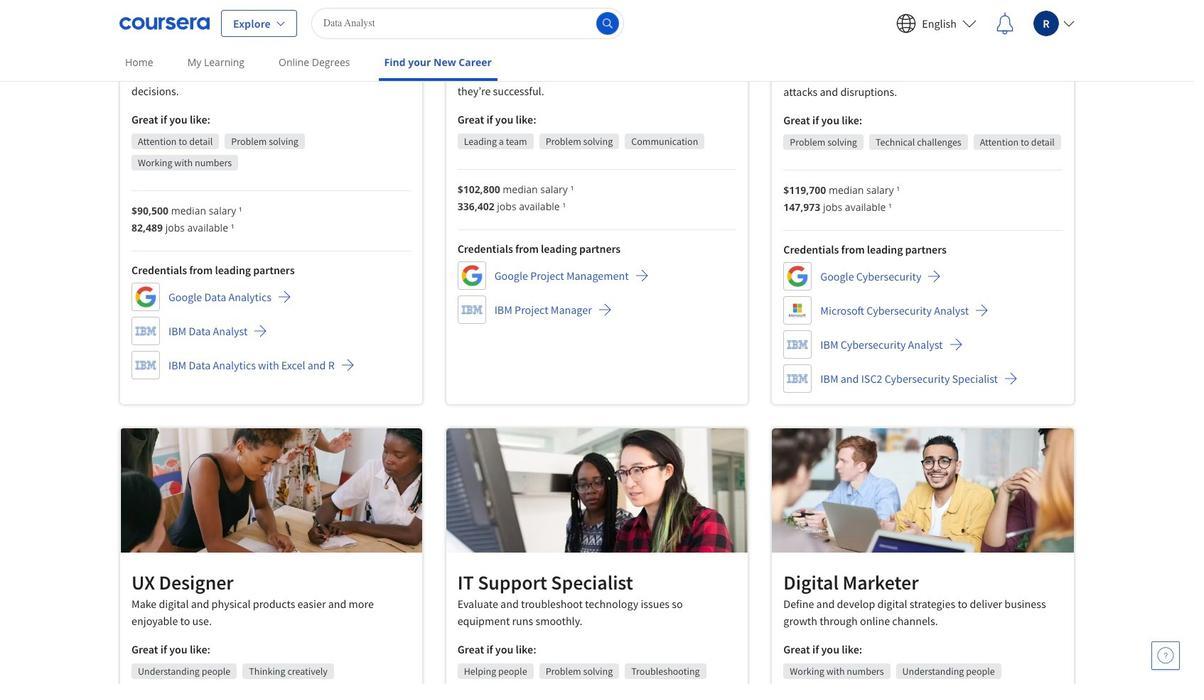 Task type: vqa. For each thing, say whether or not it's contained in the screenshot.
Digital Marketer image
yes



Task type: locate. For each thing, give the bounding box(es) containing it.
coursera image
[[119, 12, 210, 34]]

cybersecurity analyst image
[[773, 0, 1074, 24]]

digital marketer image
[[773, 429, 1074, 553]]

What do you want to learn? text field
[[311, 7, 624, 39]]

help center image
[[1158, 648, 1175, 665]]

None search field
[[311, 7, 624, 39]]

it support specialist image
[[446, 429, 748, 553]]



Task type: describe. For each thing, give the bounding box(es) containing it.
data analyst image
[[120, 0, 422, 23]]

ux designer image
[[120, 429, 422, 553]]

project manager image
[[446, 0, 748, 23]]



